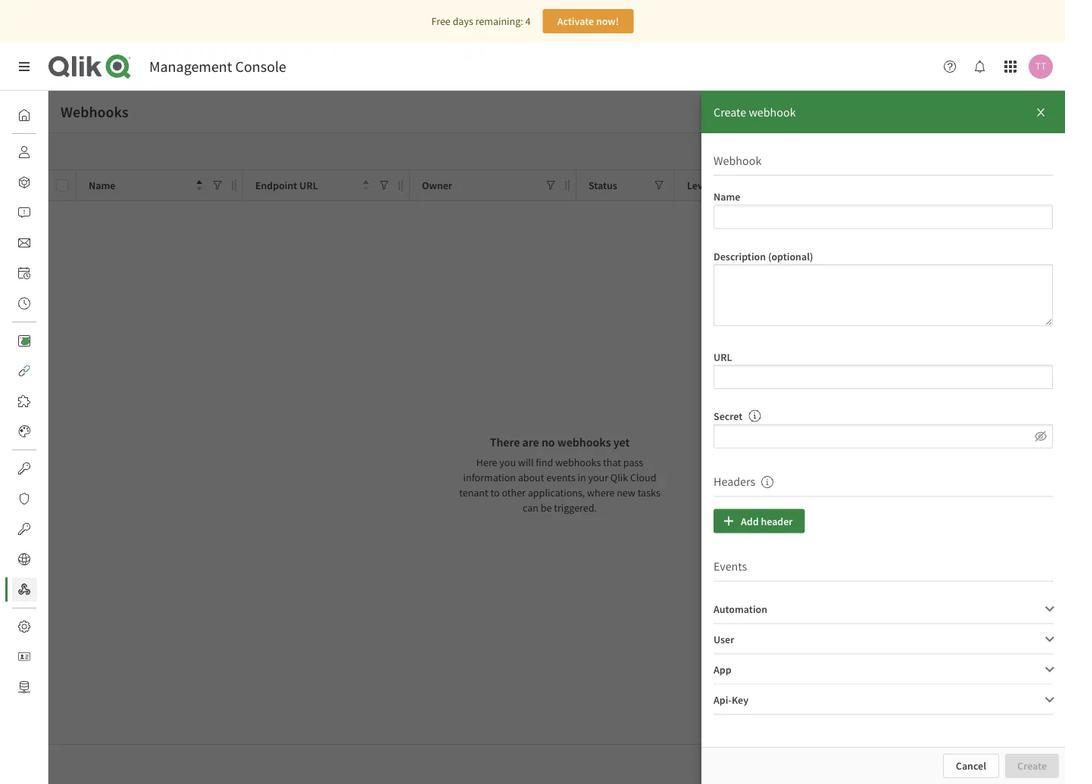 Task type: locate. For each thing, give the bounding box(es) containing it.
here
[[476, 456, 497, 469]]

app button
[[714, 655, 1062, 685]]

themes image
[[18, 426, 30, 438]]

api-key
[[714, 694, 749, 707]]

level
[[687, 179, 711, 192]]

spaces image
[[18, 177, 30, 189]]

4
[[525, 14, 531, 28]]

pass
[[623, 456, 643, 469]]

now!
[[596, 14, 619, 28]]

1 horizontal spatial 0
[[956, 757, 962, 772]]

0 horizontal spatial name
[[89, 179, 115, 192]]

subscriptions image
[[18, 237, 30, 249]]

owner
[[422, 179, 452, 192]]

icon: eye-invisible image
[[1035, 431, 1047, 443]]

0 left of
[[935, 757, 941, 772]]

secret
[[714, 410, 743, 423]]

webhooks image
[[18, 584, 30, 596]]

create
[[714, 105, 747, 120]]

webhooks
[[558, 435, 611, 450], [555, 456, 601, 469]]

Secret password field
[[714, 425, 1053, 449]]

2 0 from the left
[[956, 757, 962, 772]]

automation
[[714, 603, 768, 616]]

webhook
[[749, 105, 796, 120]]

description (optional)
[[714, 250, 813, 263]]

no
[[542, 435, 555, 450]]

there are no webhooks yet here you will find webhooks that pass information about events in your qlik cloud tenant to other applications, where new tasks can be triggered.
[[459, 435, 661, 515]]

0 right of
[[956, 757, 962, 772]]

0 horizontal spatial 0
[[935, 757, 941, 772]]

new connector image
[[22, 338, 30, 346]]

url right endpoint
[[299, 179, 318, 192]]

endpoint url button
[[255, 175, 369, 196]]

terry turtle image
[[1029, 55, 1053, 79]]

api keys image
[[18, 463, 30, 475]]

url
[[299, 179, 318, 192], [714, 350, 732, 364]]

tasks
[[638, 486, 661, 500]]

user
[[714, 633, 735, 647]]

management
[[149, 57, 232, 76]]

headers
[[714, 475, 756, 490]]

content image
[[18, 335, 30, 347]]

free days remaining: 4
[[432, 14, 531, 28]]

activate now!
[[557, 14, 619, 28]]

name
[[89, 179, 115, 192], [714, 190, 741, 204]]

free
[[432, 14, 451, 28]]

be
[[541, 501, 552, 515]]

0
[[935, 757, 941, 772], [956, 757, 962, 772]]

qlik
[[611, 471, 628, 485]]

URL text field
[[714, 365, 1053, 389]]

management console element
[[149, 57, 286, 76]]

user button
[[714, 625, 1062, 655]]

1 horizontal spatial url
[[714, 350, 732, 364]]

header
[[761, 515, 793, 528]]

cancel button
[[943, 755, 999, 779]]

remaining:
[[476, 14, 523, 28]]

name right level
[[714, 190, 741, 204]]

tenant
[[459, 486, 489, 500]]

(optional)
[[768, 250, 813, 263]]

1 vertical spatial url
[[714, 350, 732, 364]]

name button
[[89, 175, 202, 196]]

of
[[943, 757, 953, 772]]

home image
[[18, 109, 30, 121]]

automation button
[[714, 594, 1062, 625]]

information
[[463, 471, 516, 485]]

new
[[617, 486, 636, 500]]

url inside button
[[299, 179, 318, 192]]

applications,
[[528, 486, 585, 500]]

home
[[48, 108, 75, 122]]

url up secret
[[714, 350, 732, 364]]

name right "spaces"
[[89, 179, 115, 192]]

0 vertical spatial url
[[299, 179, 318, 192]]

1 0 from the left
[[935, 757, 941, 772]]

events
[[547, 471, 576, 485]]

home link
[[12, 103, 75, 127]]

webhooks up in
[[555, 456, 601, 469]]

1 horizontal spatial name
[[714, 190, 741, 204]]

icon: eye-invisible element
[[1035, 431, 1047, 443]]

cancel
[[956, 760, 987, 774]]

identity provider image
[[18, 652, 30, 664]]

webhooks up "that"
[[558, 435, 611, 450]]

about
[[518, 471, 544, 485]]

0 horizontal spatial url
[[299, 179, 318, 192]]

triggered.
[[554, 501, 597, 515]]

schedules image
[[18, 267, 30, 280]]



Task type: describe. For each thing, give the bounding box(es) containing it.
you
[[500, 456, 516, 469]]

activate now! link
[[543, 9, 634, 33]]

add
[[741, 515, 759, 528]]

add header button
[[714, 509, 805, 534]]

spaces link
[[12, 170, 80, 195]]

endpoint
[[255, 179, 297, 192]]

app
[[714, 663, 732, 677]]

api-
[[714, 694, 732, 707]]

0-
[[925, 757, 935, 772]]

data gateways image
[[18, 682, 30, 694]]

1 vertical spatial webhooks
[[555, 456, 601, 469]]

other
[[502, 486, 526, 500]]

to
[[491, 486, 500, 500]]

navigation pane element
[[0, 97, 80, 706]]

events
[[714, 559, 747, 575]]

spaces
[[48, 176, 80, 189]]

users image
[[18, 146, 30, 158]]

0 vertical spatial webhooks
[[558, 435, 611, 450]]

generic links image
[[18, 365, 30, 377]]

name inside "button"
[[89, 179, 115, 192]]

find
[[536, 456, 553, 469]]

Name text field
[[714, 205, 1053, 229]]

can
[[523, 501, 539, 515]]

management console
[[149, 57, 286, 76]]

alerts image
[[18, 207, 30, 219]]

that
[[603, 456, 621, 469]]

status
[[589, 179, 617, 192]]

webhook
[[714, 153, 762, 168]]

key
[[732, 694, 749, 707]]

Description (optional) text field
[[714, 265, 1053, 327]]

will
[[518, 456, 534, 469]]

0-0 of 0
[[925, 757, 962, 772]]

console
[[235, 57, 286, 76]]

are
[[522, 435, 539, 450]]

yet
[[614, 435, 630, 450]]

in
[[578, 471, 586, 485]]

days
[[453, 14, 473, 28]]

activate
[[557, 14, 594, 28]]

open sidebar menu image
[[18, 61, 30, 73]]

content security policy image
[[18, 493, 30, 505]]

where
[[587, 486, 615, 500]]

oauth image
[[18, 524, 30, 536]]

extensions image
[[18, 396, 30, 408]]

endpoint url
[[255, 179, 318, 192]]

add header
[[741, 515, 793, 528]]

webhooks
[[61, 103, 128, 122]]

description
[[714, 250, 766, 263]]

your
[[588, 471, 608, 485]]

create webhook
[[714, 105, 796, 120]]

events image
[[18, 298, 30, 310]]

cloud
[[630, 471, 657, 485]]

there
[[490, 435, 520, 450]]

api-key button
[[714, 685, 1062, 716]]



Task type: vqa. For each thing, say whether or not it's contained in the screenshot.
bottommost Create collection
no



